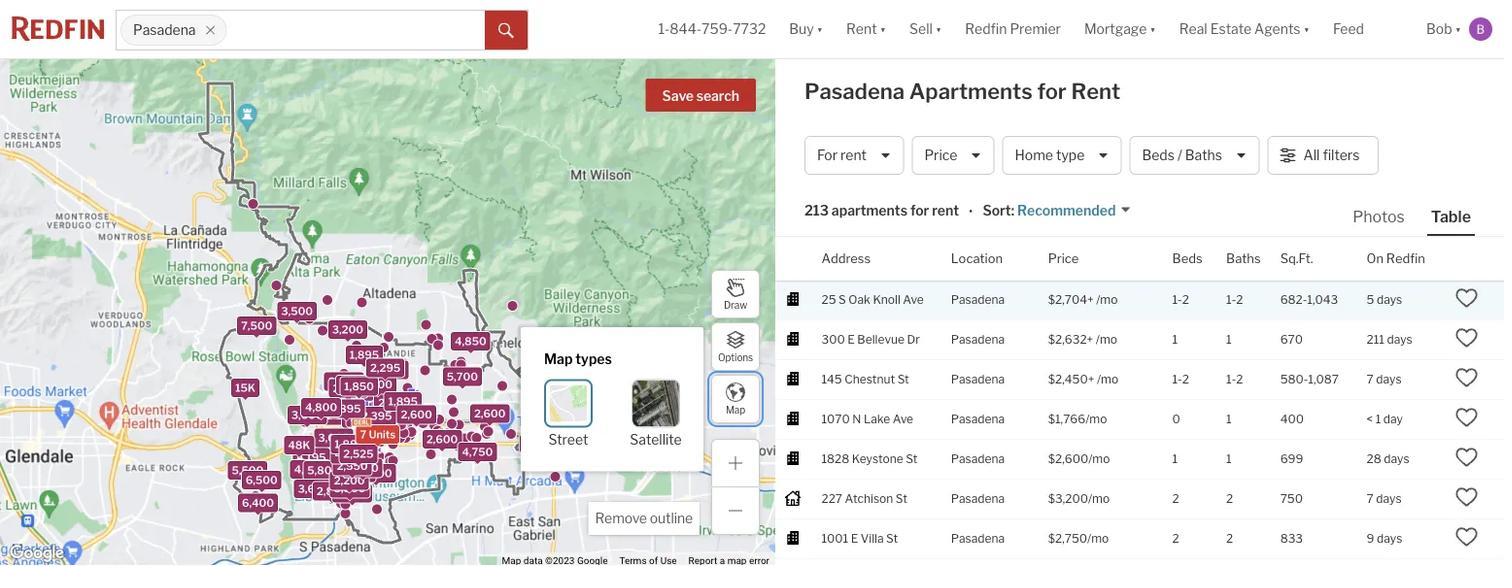 Task type: locate. For each thing, give the bounding box(es) containing it.
on redfin button
[[1367, 237, 1426, 281]]

1 vertical spatial 7 days
[[1367, 492, 1402, 506]]

st for 145 chestnut st
[[898, 373, 909, 387]]

search
[[697, 88, 740, 104]]

0 vertical spatial favorite this home image
[[1455, 287, 1479, 310]]

for rent
[[817, 147, 867, 164]]

2 units down 1,881
[[335, 455, 371, 468]]

/
[[1178, 147, 1183, 164]]

days
[[1377, 293, 1403, 307], [1387, 333, 1413, 347], [1376, 373, 1402, 387], [1384, 453, 1410, 467], [1376, 492, 1402, 506], [1377, 532, 1403, 546]]

0 vertical spatial 7 days
[[1367, 373, 1402, 387]]

▾ left sell
[[880, 21, 886, 37]]

7 up <
[[1367, 373, 1374, 387]]

save search button
[[646, 79, 756, 112]]

remove pasadena image
[[205, 24, 216, 36]]

7 inside map region
[[360, 429, 367, 441]]

days for 580-1,087
[[1376, 373, 1402, 387]]

sort :
[[983, 203, 1015, 219]]

baths left sq.ft.
[[1227, 251, 1261, 266]]

7732
[[733, 21, 766, 37]]

1 vertical spatial beds
[[1173, 251, 1203, 266]]

4,850
[[455, 335, 487, 348]]

favorite this home image for 400
[[1455, 406, 1479, 429]]

< 1 day
[[1367, 413, 1403, 427]]

units down 1,881
[[344, 455, 371, 468]]

0 horizontal spatial baths
[[1185, 147, 1223, 164]]

3,600 down 4,400
[[336, 487, 368, 500]]

▾ right sell
[[936, 21, 942, 37]]

estate
[[1211, 21, 1252, 37]]

all filters
[[1304, 147, 1360, 164]]

$3,200 /mo
[[1048, 492, 1110, 506]]

1- left 580-
[[1227, 373, 1236, 387]]

e right 300
[[848, 333, 855, 347]]

1-844-759-7732 link
[[658, 21, 766, 37]]

/mo up $3,200 /mo
[[1089, 453, 1110, 467]]

1 7 days from the top
[[1367, 373, 1402, 387]]

e left "villa"
[[851, 532, 858, 546]]

6,400
[[242, 497, 274, 510]]

0 vertical spatial e
[[848, 333, 855, 347]]

photos
[[1353, 207, 1405, 226]]

days for 750
[[1376, 492, 1402, 506]]

for right apartments
[[911, 203, 929, 219]]

3,600
[[291, 409, 323, 422], [336, 487, 368, 500]]

1-
[[658, 21, 670, 37], [1173, 293, 1183, 307], [1227, 293, 1236, 307], [1173, 373, 1183, 387], [1227, 373, 1236, 387]]

pasadena left 'remove pasadena' image
[[133, 22, 196, 38]]

baths right /
[[1185, 147, 1223, 164]]

1-2 up 0
[[1173, 373, 1189, 387]]

2 units
[[369, 364, 405, 377], [335, 455, 371, 468]]

units down 2,395
[[369, 429, 396, 441]]

7 down '2,700'
[[360, 429, 367, 441]]

3,900 left 1,700
[[328, 376, 360, 388]]

25
[[822, 293, 836, 307]]

0 horizontal spatial 3,600
[[291, 409, 323, 422]]

3,600 left 8
[[291, 409, 323, 422]]

favorite this home image
[[1455, 326, 1479, 350], [1455, 366, 1479, 390], [1455, 406, 1479, 429], [1455, 486, 1479, 509]]

1 vertical spatial rent
[[932, 203, 959, 219]]

1 vertical spatial for
[[911, 203, 929, 219]]

1 horizontal spatial rent
[[1071, 78, 1121, 104]]

rent left •
[[932, 203, 959, 219]]

baths inside button
[[1185, 147, 1223, 164]]

0 vertical spatial rent
[[847, 21, 877, 37]]

1 vertical spatial e
[[851, 532, 858, 546]]

beds for beds / baths
[[1142, 147, 1175, 164]]

5,500 up 6,400
[[232, 465, 264, 477]]

pasadena for 145 chestnut st
[[951, 373, 1005, 387]]

1- down the baths button
[[1227, 293, 1236, 307]]

<
[[1367, 413, 1373, 427]]

213 apartments for rent •
[[805, 203, 973, 220]]

▾
[[817, 21, 823, 37], [880, 21, 886, 37], [936, 21, 942, 37], [1150, 21, 1156, 37], [1304, 21, 1310, 37], [1455, 21, 1462, 37]]

2,600 right 2,395
[[401, 409, 432, 421]]

ave right the knoll
[[903, 293, 924, 307]]

pasadena left $2,600
[[951, 453, 1005, 467]]

/mo right $2,704+
[[1097, 293, 1118, 307]]

580-
[[1281, 373, 1309, 387]]

2 vertical spatial 7
[[1367, 492, 1374, 506]]

apartments
[[909, 78, 1033, 104]]

1-2 down beds button
[[1173, 293, 1189, 307]]

4 ▾ from the left
[[1150, 21, 1156, 37]]

2 favorite this home image from the top
[[1455, 366, 1479, 390]]

1 vertical spatial 3,500
[[347, 462, 379, 475]]

4,195
[[297, 452, 326, 464]]

day
[[1384, 413, 1403, 427]]

25 s oak knoll ave
[[822, 293, 924, 307]]

3,695
[[318, 432, 349, 445]]

$1,766
[[1048, 413, 1086, 427]]

/mo down $2,450+ /mo
[[1086, 413, 1107, 427]]

0 vertical spatial beds
[[1142, 147, 1175, 164]]

2 favorite this home image from the top
[[1455, 446, 1479, 469]]

1 right <
[[1376, 413, 1381, 427]]

/mo
[[1097, 293, 1118, 307], [1096, 333, 1118, 347], [1097, 373, 1119, 387], [1086, 413, 1107, 427], [1089, 453, 1110, 467], [1088, 492, 1110, 506], [1088, 532, 1109, 546]]

sort
[[983, 203, 1011, 219]]

redfin premier button
[[954, 0, 1073, 58]]

1 vertical spatial price button
[[1048, 237, 1079, 281]]

$2,704+ /mo
[[1048, 293, 1118, 307]]

dialog
[[521, 327, 704, 472]]

pasadena left $1,766 at the right
[[951, 413, 1005, 427]]

0 horizontal spatial price
[[925, 147, 958, 164]]

ave right "lake"
[[893, 413, 914, 427]]

favorite this home image right 9 days
[[1455, 526, 1479, 549]]

days for 670
[[1387, 333, 1413, 347]]

days right 28
[[1384, 453, 1410, 467]]

$2,750 /mo
[[1048, 532, 1109, 546]]

days right 9
[[1377, 532, 1403, 546]]

2,868
[[317, 485, 348, 498]]

for up the home type
[[1037, 78, 1067, 104]]

map left types
[[544, 351, 573, 367]]

map for map types
[[544, 351, 573, 367]]

0 horizontal spatial price button
[[912, 136, 995, 175]]

favorite this home image down table button at the right
[[1455, 287, 1479, 310]]

5,500 down 2,525
[[360, 467, 392, 480]]

2 7 days from the top
[[1367, 492, 1402, 506]]

1 right 0
[[1227, 413, 1232, 427]]

5,500
[[232, 465, 264, 477], [360, 467, 392, 480]]

0 vertical spatial map
[[544, 351, 573, 367]]

e for 300
[[848, 333, 855, 347]]

beds left /
[[1142, 147, 1175, 164]]

7 up 9
[[1367, 492, 1374, 506]]

beds left the baths button
[[1173, 251, 1203, 266]]

units up 1,700
[[378, 364, 405, 377]]

favorite this home image for 9 days
[[1455, 526, 1479, 549]]

1 horizontal spatial redfin
[[1387, 251, 1426, 266]]

7 days up 9 days
[[1367, 492, 1402, 506]]

draw button
[[711, 270, 760, 319]]

price down pasadena apartments for rent
[[925, 147, 958, 164]]

beds inside beds / baths button
[[1142, 147, 1175, 164]]

None search field
[[227, 11, 485, 50]]

rent right 'for'
[[841, 147, 867, 164]]

1,895 down 2,095
[[332, 403, 361, 415]]

days down 211 days
[[1376, 373, 1402, 387]]

rent ▾ button
[[847, 0, 886, 58]]

6 ▾ from the left
[[1455, 21, 1462, 37]]

beds
[[1142, 147, 1175, 164], [1173, 251, 1203, 266]]

0 vertical spatial rent
[[841, 147, 867, 164]]

▾ right buy
[[817, 21, 823, 37]]

1 vertical spatial baths
[[1227, 251, 1261, 266]]

pasadena down location button
[[951, 293, 1005, 307]]

1001
[[822, 532, 849, 546]]

0 vertical spatial price
[[925, 147, 958, 164]]

1-2 down the baths button
[[1227, 293, 1243, 307]]

days right 5
[[1377, 293, 1403, 307]]

st right atchison
[[896, 492, 908, 506]]

0 vertical spatial 3,900
[[328, 376, 360, 388]]

$3,200
[[1048, 492, 1088, 506]]

bellevue
[[858, 333, 905, 347]]

redfin premier
[[965, 21, 1061, 37]]

st
[[898, 373, 909, 387], [906, 453, 918, 467], [896, 492, 908, 506], [886, 532, 898, 546]]

pasadena right dr
[[951, 333, 1005, 347]]

draw
[[724, 300, 747, 311]]

3 ▾ from the left
[[936, 21, 942, 37]]

2 ▾ from the left
[[880, 21, 886, 37]]

3,500
[[281, 305, 313, 318], [347, 462, 379, 475]]

1 down 0
[[1173, 453, 1178, 467]]

redfin left premier
[[965, 21, 1007, 37]]

0 horizontal spatial map
[[544, 351, 573, 367]]

7 days up < 1 day
[[1367, 373, 1402, 387]]

7 for 227 atchison st
[[1367, 492, 1374, 506]]

2,200
[[334, 475, 365, 487]]

1,850
[[344, 380, 374, 393]]

0 vertical spatial baths
[[1185, 147, 1223, 164]]

pasadena left '$2,450+'
[[951, 373, 1005, 387]]

pasadena left $3,200
[[951, 492, 1005, 506]]

1 favorite this home image from the top
[[1455, 326, 1479, 350]]

rent ▾ button
[[835, 0, 898, 58]]

for
[[1037, 78, 1067, 104], [911, 203, 929, 219]]

1 favorite this home image from the top
[[1455, 287, 1479, 310]]

7 days for 750
[[1367, 492, 1402, 506]]

dialog containing map types
[[521, 327, 704, 472]]

price up $2,704+
[[1048, 251, 1079, 266]]

1,895 up 2,395
[[388, 396, 418, 408]]

▾ right mortgage
[[1150, 21, 1156, 37]]

1 horizontal spatial map
[[726, 405, 746, 416]]

833
[[1281, 532, 1303, 546]]

1- left 759-
[[658, 21, 670, 37]]

4,050
[[294, 463, 326, 476]]

rent right buy ▾
[[847, 21, 877, 37]]

rent inside 213 apartments for rent •
[[932, 203, 959, 219]]

4,170
[[335, 448, 364, 461]]

$2,450+
[[1048, 373, 1095, 387]]

1-2
[[1173, 293, 1189, 307], [1227, 293, 1243, 307], [1173, 373, 1189, 387], [1227, 373, 1243, 387]]

0 vertical spatial price button
[[912, 136, 995, 175]]

map down options
[[726, 405, 746, 416]]

/mo down $3,200 /mo
[[1088, 532, 1109, 546]]

$2,600
[[1048, 453, 1089, 467]]

outline
[[650, 511, 693, 527]]

/mo down $2,600 /mo
[[1088, 492, 1110, 506]]

▾ for rent ▾
[[880, 21, 886, 37]]

pasadena left $2,750
[[951, 532, 1005, 546]]

1 horizontal spatial rent
[[932, 203, 959, 219]]

1 left 699
[[1227, 453, 1232, 467]]

0 horizontal spatial redfin
[[965, 21, 1007, 37]]

1 vertical spatial favorite this home image
[[1455, 446, 1479, 469]]

▾ for sell ▾
[[936, 21, 942, 37]]

on redfin
[[1367, 251, 1426, 266]]

0 horizontal spatial for
[[911, 203, 929, 219]]

0 vertical spatial for
[[1037, 78, 1067, 104]]

1 vertical spatial price
[[1048, 251, 1079, 266]]

options button
[[711, 323, 760, 371]]

2 units up 1,700
[[369, 364, 405, 377]]

price button up $2,704+
[[1048, 237, 1079, 281]]

favorite this home image
[[1455, 287, 1479, 310], [1455, 446, 1479, 469], [1455, 526, 1479, 549]]

price button
[[912, 136, 995, 175], [1048, 237, 1079, 281]]

48k
[[288, 439, 310, 452]]

price button up •
[[912, 136, 995, 175]]

days right 211
[[1387, 333, 1413, 347]]

pasadena for 1828 keystone st
[[951, 453, 1005, 467]]

map inside button
[[726, 405, 746, 416]]

1 vertical spatial 3,600
[[336, 487, 368, 500]]

favorite this home image for 580-1,087
[[1455, 366, 1479, 390]]

1 vertical spatial redfin
[[1387, 251, 1426, 266]]

9
[[1367, 532, 1375, 546]]

▾ for buy ▾
[[817, 21, 823, 37]]

redfin right on
[[1387, 251, 1426, 266]]

recommended button
[[1015, 202, 1132, 220]]

/mo right $2,632+
[[1096, 333, 1118, 347]]

4 favorite this home image from the top
[[1455, 486, 1479, 509]]

rent inside button
[[841, 147, 867, 164]]

for for apartments
[[1037, 78, 1067, 104]]

st right "villa"
[[886, 532, 898, 546]]

▾ right agents
[[1304, 21, 1310, 37]]

2,295
[[370, 362, 401, 374]]

1 left '670'
[[1227, 333, 1232, 347]]

type
[[1056, 147, 1085, 164]]

1 horizontal spatial baths
[[1227, 251, 1261, 266]]

1 vertical spatial map
[[726, 405, 746, 416]]

0 horizontal spatial rent
[[841, 147, 867, 164]]

1 vertical spatial 7
[[360, 429, 367, 441]]

favorite this home image right 28 days
[[1455, 446, 1479, 469]]

1 ▾ from the left
[[817, 21, 823, 37]]

0 horizontal spatial rent
[[847, 21, 877, 37]]

st right 'keystone'
[[906, 453, 918, 467]]

address
[[822, 251, 871, 266]]

▾ right bob
[[1455, 21, 1462, 37]]

st right chestnut
[[898, 373, 909, 387]]

0 horizontal spatial 3,500
[[281, 305, 313, 318]]

0 vertical spatial ave
[[903, 293, 924, 307]]

3 favorite this home image from the top
[[1455, 526, 1479, 549]]

units right 8
[[335, 410, 362, 422]]

/mo right '$2,450+'
[[1097, 373, 1119, 387]]

rent ▾
[[847, 21, 886, 37]]

3 favorite this home image from the top
[[1455, 406, 1479, 429]]

7
[[1367, 373, 1374, 387], [360, 429, 367, 441], [1367, 492, 1374, 506]]

2,600 up 4,750
[[474, 408, 506, 420]]

2 vertical spatial favorite this home image
[[1455, 526, 1479, 549]]

0 vertical spatial 7
[[1367, 373, 1374, 387]]

•
[[969, 204, 973, 220]]

rent down mortgage
[[1071, 78, 1121, 104]]

for for apartments
[[911, 203, 929, 219]]

for inside 213 apartments for rent •
[[911, 203, 929, 219]]

/mo for $3,200 /mo
[[1088, 492, 1110, 506]]

3,200
[[332, 324, 363, 336]]

3,900 down 4,400
[[334, 483, 366, 495]]

knoll
[[873, 293, 901, 307]]

days down 28 days
[[1376, 492, 1402, 506]]

bob
[[1427, 21, 1453, 37]]

1 horizontal spatial for
[[1037, 78, 1067, 104]]



Task type: vqa. For each thing, say whether or not it's contained in the screenshot.


Task type: describe. For each thing, give the bounding box(es) containing it.
1 horizontal spatial 3,600
[[336, 487, 368, 500]]

remove
[[595, 511, 647, 527]]

pasadena for 1070 n lake ave
[[951, 413, 1005, 427]]

227
[[822, 492, 843, 506]]

home
[[1015, 147, 1053, 164]]

$2,632+ /mo
[[1048, 333, 1118, 347]]

▾ for bob ▾
[[1455, 21, 1462, 37]]

0 vertical spatial 2 units
[[369, 364, 405, 377]]

1- down beds button
[[1173, 293, 1183, 307]]

2,550
[[337, 460, 368, 473]]

1 vertical spatial rent
[[1071, 78, 1121, 104]]

home type
[[1015, 147, 1085, 164]]

1 horizontal spatial price button
[[1048, 237, 1079, 281]]

0 horizontal spatial 5,500
[[232, 465, 264, 477]]

1 horizontal spatial price
[[1048, 251, 1079, 266]]

location button
[[951, 237, 1003, 281]]

1- up 0
[[1173, 373, 1183, 387]]

street button
[[544, 379, 593, 448]]

satellite button
[[630, 379, 682, 448]]

/mo for $2,632+ /mo
[[1096, 333, 1118, 347]]

real estate agents ▾ link
[[1180, 0, 1310, 58]]

$2,632+
[[1048, 333, 1094, 347]]

9 days
[[1367, 532, 1403, 546]]

rent inside dropdown button
[[847, 21, 877, 37]]

pasadena for 1001 e villa st
[[951, 532, 1005, 546]]

remove outline
[[595, 511, 693, 527]]

1 vertical spatial ave
[[893, 413, 914, 427]]

pasadena down rent ▾ button
[[805, 78, 905, 104]]

5 days
[[1367, 293, 1403, 307]]

types
[[576, 351, 612, 367]]

pasadena for 25 s oak knoll ave
[[951, 293, 1005, 307]]

mortgage ▾ button
[[1085, 0, 1156, 58]]

6,500
[[246, 474, 278, 487]]

0 vertical spatial 3,600
[[291, 409, 323, 422]]

options
[[718, 352, 753, 364]]

1,895 up 2,295
[[350, 349, 379, 362]]

address button
[[822, 237, 871, 281]]

pasadena for 300 e bellevue dr
[[951, 333, 1005, 347]]

300
[[822, 333, 845, 347]]

real estate agents ▾ button
[[1168, 0, 1322, 58]]

1 horizontal spatial 5,500
[[360, 467, 392, 480]]

st for 1828 keystone st
[[906, 453, 918, 467]]

8 units
[[326, 410, 362, 422]]

7 days for 580-1,087
[[1367, 373, 1402, 387]]

map for map
[[726, 405, 746, 416]]

28
[[1367, 453, 1382, 467]]

1,881
[[335, 438, 362, 451]]

/mo for $2,600 /mo
[[1089, 453, 1110, 467]]

7 for 145 chestnut st
[[1367, 373, 1374, 387]]

0 vertical spatial 3,500
[[281, 305, 313, 318]]

map types
[[544, 351, 612, 367]]

/mo for $1,766 /mo
[[1086, 413, 1107, 427]]

favorite this home image for 750
[[1455, 486, 1479, 509]]

e for 1001
[[851, 532, 858, 546]]

bob ▾
[[1427, 21, 1462, 37]]

submit search image
[[499, 23, 514, 39]]

user photo image
[[1470, 17, 1493, 41]]

300 e bellevue dr
[[822, 333, 920, 347]]

oak
[[849, 293, 871, 307]]

home type button
[[1002, 136, 1122, 175]]

1-844-759-7732
[[658, 21, 766, 37]]

save search
[[662, 88, 740, 104]]

28 days
[[1367, 453, 1410, 467]]

beds for beds
[[1173, 251, 1203, 266]]

days for 699
[[1384, 453, 1410, 467]]

1828
[[822, 453, 850, 467]]

1 horizontal spatial 3,500
[[347, 462, 379, 475]]

n
[[853, 413, 861, 427]]

2,600 left 4,750
[[427, 434, 458, 446]]

filters
[[1323, 147, 1360, 164]]

map button
[[711, 375, 760, 424]]

699
[[1281, 453, 1304, 467]]

beds / baths button
[[1130, 136, 1260, 175]]

favorite this home image for 28 days
[[1455, 446, 1479, 469]]

682-
[[1281, 293, 1308, 307]]

villa
[[861, 532, 884, 546]]

0 vertical spatial redfin
[[965, 21, 1007, 37]]

days for 682-1,043
[[1377, 293, 1403, 307]]

favorite this home image for 670
[[1455, 326, 1479, 350]]

real
[[1180, 21, 1208, 37]]

▾ for mortgage ▾
[[1150, 21, 1156, 37]]

google image
[[5, 541, 69, 567]]

1 up 0
[[1173, 333, 1178, 347]]

for rent button
[[805, 136, 904, 175]]

price inside button
[[925, 147, 958, 164]]

227 atchison st
[[822, 492, 908, 506]]

/mo for $2,750 /mo
[[1088, 532, 1109, 546]]

st for 227 atchison st
[[896, 492, 908, 506]]

buy ▾
[[789, 21, 823, 37]]

8
[[326, 410, 333, 422]]

15k
[[235, 382, 256, 395]]

sq.ft. button
[[1281, 237, 1314, 281]]

6,000
[[340, 379, 373, 391]]

0
[[1173, 413, 1181, 427]]

1070 n lake ave
[[822, 413, 914, 427]]

211
[[1367, 333, 1385, 347]]

days for 833
[[1377, 532, 1403, 546]]

670
[[1281, 333, 1303, 347]]

atchison
[[845, 492, 893, 506]]

213
[[805, 203, 829, 219]]

/mo for $2,450+ /mo
[[1097, 373, 1119, 387]]

844-
[[670, 21, 702, 37]]

baths button
[[1227, 237, 1261, 281]]

400
[[1281, 413, 1304, 427]]

1 vertical spatial 2 units
[[335, 455, 371, 468]]

real estate agents ▾
[[1180, 21, 1310, 37]]

5,800
[[307, 465, 339, 477]]

buy ▾ button
[[789, 0, 823, 58]]

682-1,043
[[1281, 293, 1339, 307]]

on
[[1367, 251, 1384, 266]]

5,700
[[447, 371, 478, 383]]

/mo for $2,704+ /mo
[[1097, 293, 1118, 307]]

:
[[1011, 203, 1015, 219]]

759-
[[702, 21, 733, 37]]

1 vertical spatial 3,900
[[334, 483, 366, 495]]

favorite this home image for 5 days
[[1455, 287, 1479, 310]]

pasadena for 227 atchison st
[[951, 492, 1005, 506]]

2,525
[[343, 448, 374, 461]]

sell ▾ button
[[910, 0, 942, 58]]

sq.ft.
[[1281, 251, 1314, 266]]

lake
[[864, 413, 890, 427]]

4,800
[[305, 401, 337, 414]]

s
[[839, 293, 846, 307]]

3,650
[[298, 483, 329, 496]]

premier
[[1010, 21, 1061, 37]]

keystone
[[852, 453, 904, 467]]

map region
[[0, 0, 905, 567]]

5 ▾ from the left
[[1304, 21, 1310, 37]]

750
[[1281, 492, 1303, 506]]

for
[[817, 147, 838, 164]]

1-2 left 580-
[[1227, 373, 1243, 387]]

buy ▾ button
[[778, 0, 835, 58]]

2,990
[[524, 438, 555, 451]]

1,087
[[1308, 373, 1339, 387]]

2,400
[[350, 412, 382, 424]]

sell
[[910, 21, 933, 37]]



